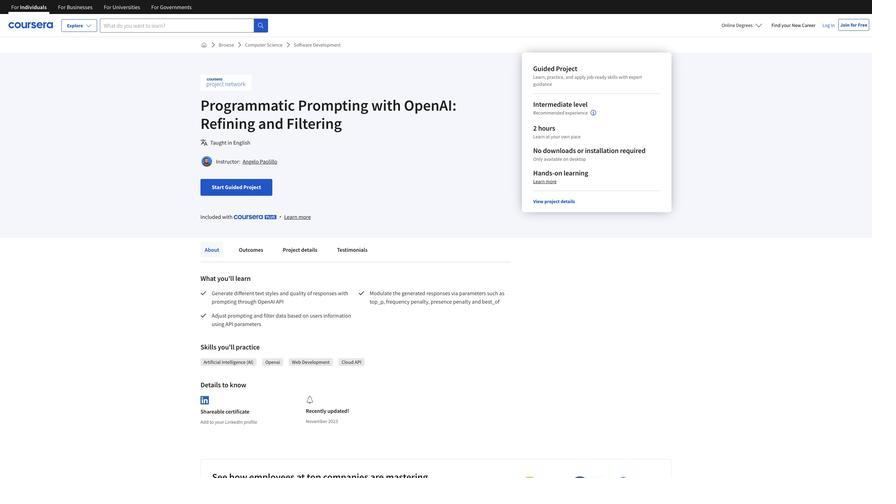 Task type: vqa. For each thing, say whether or not it's contained in the screenshot.
order
no



Task type: describe. For each thing, give the bounding box(es) containing it.
add
[[201, 420, 209, 426]]

adjust
[[212, 313, 227, 320]]

with inside programmatic prompting with openai: refining and filtering
[[372, 96, 401, 115]]

artificial intelligence (ai) link
[[204, 359, 254, 366]]

guided inside guided project learn, practice, and apply job-ready skills with expert guidance
[[534, 64, 555, 73]]

online degrees button
[[717, 18, 769, 33]]

coursera enterprise logos image
[[516, 477, 656, 479]]

recommended
[[534, 110, 565, 116]]

api inside generate different text styles and quality of responses with prompting through openai api
[[276, 299, 284, 306]]

via
[[452, 290, 459, 297]]

responses inside generate different text styles and quality of responses with prompting through openai api
[[313, 290, 337, 297]]

2 horizontal spatial your
[[782, 22, 792, 28]]

online
[[722, 22, 736, 28]]

individuals
[[20, 4, 47, 11]]

no downloads or installation required only available on desktop
[[534, 146, 646, 162]]

responses inside modulate the generated responses via parameters such as top_p, frequency penalty, presence penalty and best_of
[[427, 290, 451, 297]]

log in
[[823, 22, 836, 28]]

penalty
[[454, 299, 471, 306]]

hands-
[[534, 169, 555, 178]]

more inside • learn more
[[299, 214, 311, 221]]

instructor:
[[216, 158, 241, 165]]

what
[[201, 274, 216, 283]]

2 vertical spatial your
[[215, 420, 224, 426]]

installation
[[586, 146, 619, 155]]

view project details link
[[534, 199, 576, 205]]

taught
[[211, 139, 227, 146]]

updated!
[[328, 408, 350, 415]]

details
[[201, 381, 221, 390]]

learn,
[[534, 74, 547, 80]]

browse
[[219, 42, 234, 48]]

practice,
[[548, 74, 565, 80]]

and inside programmatic prompting with openai: refining and filtering
[[259, 114, 284, 133]]

with inside generate different text styles and quality of responses with prompting through openai api
[[338, 290, 349, 297]]

project details link
[[279, 242, 322, 258]]

parameters inside adjust prompting and filter data based on users information using api parameters
[[235, 321, 261, 328]]

development for web development
[[302, 360, 330, 366]]

project inside guided project learn, practice, and apply job-ready skills with expert guidance
[[557, 64, 578, 73]]

modulate
[[370, 290, 392, 297]]

intermediate
[[534, 100, 573, 109]]

or
[[578, 146, 584, 155]]

guided project learn, practice, and apply job-ready skills with expert guidance
[[534, 64, 643, 87]]

project details
[[283, 247, 318, 254]]

generated
[[402, 290, 426, 297]]

career
[[803, 22, 816, 28]]

apply
[[575, 74, 587, 80]]

explore button
[[61, 19, 97, 32]]

certificate
[[226, 409, 250, 416]]

to for know
[[222, 381, 229, 390]]

for for universities
[[104, 4, 112, 11]]

openai:
[[404, 96, 457, 115]]

guidance
[[534, 81, 553, 87]]

cloud api link
[[342, 359, 362, 366]]

text
[[256, 290, 264, 297]]

outcomes link
[[235, 242, 268, 258]]

for for governments
[[151, 4, 159, 11]]

api inside adjust prompting and filter data based on users information using api parameters
[[226, 321, 233, 328]]

development for software development
[[313, 42, 341, 48]]

1 vertical spatial details
[[302, 247, 318, 254]]

for businesses
[[58, 4, 93, 11]]

add to your linkedin profile
[[201, 420, 257, 426]]

presence
[[431, 299, 452, 306]]

you'll for skills
[[218, 343, 235, 352]]

learn inside • learn more
[[284, 214, 298, 221]]

log in link
[[820, 21, 839, 29]]

the
[[393, 290, 401, 297]]

join for free
[[841, 22, 868, 28]]

web development
[[292, 360, 330, 366]]

intermediate level
[[534, 100, 588, 109]]

using
[[212, 321, 225, 328]]

testimonials
[[337, 247, 368, 254]]

software
[[294, 42, 312, 48]]

project inside button
[[244, 184, 261, 191]]

online degrees
[[722, 22, 753, 28]]

angelo paolillo link
[[243, 158, 278, 165]]

find
[[772, 22, 781, 28]]

know
[[230, 381, 247, 390]]

recently updated!
[[306, 408, 350, 415]]

english
[[233, 139, 251, 146]]

and inside modulate the generated responses via parameters such as top_p, frequency penalty, presence penalty and best_of
[[472, 299, 481, 306]]

learn inside 2 hours learn at your own pace
[[534, 134, 545, 140]]

linkedin
[[225, 420, 243, 426]]

log
[[823, 22, 831, 28]]

hands-on learning learn more
[[534, 169, 589, 185]]

join
[[841, 22, 851, 28]]

learn more link for learn
[[284, 213, 311, 221]]

angelo paolillo image
[[202, 156, 212, 167]]

available
[[544, 156, 563, 162]]

of
[[308, 290, 312, 297]]

on inside adjust prompting and filter data based on users information using api parameters
[[303, 313, 309, 320]]

for
[[852, 22, 858, 28]]

governments
[[160, 4, 192, 11]]

parameters inside modulate the generated responses via parameters such as top_p, frequency penalty, presence penalty and best_of
[[460, 290, 487, 297]]

ready
[[596, 74, 607, 80]]

top_p,
[[370, 299, 385, 306]]

shareable certificate
[[201, 409, 250, 416]]

generate different text styles and quality of responses with prompting through openai api
[[212, 290, 350, 306]]

only
[[534, 156, 543, 162]]

information about difficulty level pre-requisites. image
[[591, 110, 597, 116]]

through
[[238, 299, 257, 306]]

you'll for what
[[218, 274, 234, 283]]

downloads
[[544, 146, 576, 155]]

web
[[292, 360, 301, 366]]

as
[[500, 290, 505, 297]]

frequency
[[386, 299, 410, 306]]

practice
[[236, 343, 260, 352]]



Task type: locate. For each thing, give the bounding box(es) containing it.
api down the styles
[[276, 299, 284, 306]]

data
[[276, 313, 287, 320]]

software development
[[294, 42, 341, 48]]

penalty,
[[411, 299, 430, 306]]

openai
[[258, 299, 275, 306]]

2023
[[329, 419, 338, 425]]

openai link
[[266, 359, 280, 366]]

for
[[11, 4, 19, 11], [58, 4, 66, 11], [104, 4, 112, 11], [151, 4, 159, 11]]

1 vertical spatial project
[[244, 184, 261, 191]]

1 horizontal spatial more
[[546, 179, 557, 185]]

guided
[[534, 64, 555, 73], [225, 184, 243, 191]]

learn left at
[[534, 134, 545, 140]]

1 vertical spatial your
[[551, 134, 561, 140]]

find your new career
[[772, 22, 816, 28]]

guided up learn,
[[534, 64, 555, 73]]

on down available
[[555, 169, 563, 178]]

0 vertical spatial learn
[[534, 134, 545, 140]]

4 for from the left
[[151, 4, 159, 11]]

What do you want to learn? text field
[[100, 18, 254, 32]]

browse link
[[216, 39, 237, 51]]

for left governments
[[151, 4, 159, 11]]

details to know
[[201, 381, 247, 390]]

required
[[621, 146, 646, 155]]

2 vertical spatial learn
[[284, 214, 298, 221]]

skills
[[201, 343, 217, 352]]

for left the individuals
[[11, 4, 19, 11]]

0 vertical spatial prompting
[[212, 299, 237, 306]]

1 for from the left
[[11, 4, 19, 11]]

1 horizontal spatial project
[[283, 247, 300, 254]]

0 vertical spatial development
[[313, 42, 341, 48]]

different
[[234, 290, 254, 297]]

expert
[[629, 74, 643, 80]]

1 horizontal spatial responses
[[427, 290, 451, 297]]

learn more link down hands-
[[534, 179, 557, 185]]

no
[[534, 146, 542, 155]]

0 horizontal spatial to
[[210, 420, 214, 426]]

2 for from the left
[[58, 4, 66, 11]]

for for individuals
[[11, 4, 19, 11]]

pace
[[572, 134, 581, 140]]

with
[[619, 74, 629, 80], [372, 96, 401, 115], [222, 214, 233, 221], [338, 290, 349, 297]]

cloud api
[[342, 360, 362, 366]]

0 vertical spatial more
[[546, 179, 557, 185]]

coursera project network image
[[201, 75, 252, 91]]

api right using
[[226, 321, 233, 328]]

0 vertical spatial parameters
[[460, 290, 487, 297]]

1 vertical spatial on
[[555, 169, 563, 178]]

programmatic prompting with openai: refining and filtering
[[201, 96, 457, 133]]

1 vertical spatial development
[[302, 360, 330, 366]]

for governments
[[151, 4, 192, 11]]

on inside no downloads or installation required only available on desktop
[[564, 156, 569, 162]]

users
[[310, 313, 323, 320]]

generate
[[212, 290, 233, 297]]

modulate the generated responses via parameters such as top_p, frequency penalty, presence penalty and best_of
[[370, 290, 506, 306]]

3 for from the left
[[104, 4, 112, 11]]

science
[[267, 42, 283, 48]]

development right software
[[313, 42, 341, 48]]

responses up presence
[[427, 290, 451, 297]]

on left users
[[303, 313, 309, 320]]

1 vertical spatial guided
[[225, 184, 243, 191]]

paolillo
[[260, 158, 278, 165]]

quality
[[290, 290, 306, 297]]

0 vertical spatial you'll
[[218, 274, 234, 283]]

filter
[[264, 313, 275, 320]]

1 horizontal spatial parameters
[[460, 290, 487, 297]]

artificial intelligence (ai)
[[204, 360, 254, 366]]

in
[[832, 22, 836, 28]]

1 horizontal spatial guided
[[534, 64, 555, 73]]

0 vertical spatial to
[[222, 381, 229, 390]]

learning
[[564, 169, 589, 178]]

view project details
[[534, 199, 576, 205]]

1 vertical spatial learn more link
[[284, 213, 311, 221]]

api
[[276, 299, 284, 306], [226, 321, 233, 328], [355, 360, 362, 366]]

learn inside hands-on learning learn more
[[534, 179, 545, 185]]

and inside adjust prompting and filter data based on users information using api parameters
[[254, 313, 263, 320]]

and inside guided project learn, practice, and apply job-ready skills with expert guidance
[[566, 74, 574, 80]]

coursera image
[[8, 20, 53, 31]]

0 vertical spatial guided
[[534, 64, 555, 73]]

0 vertical spatial project
[[557, 64, 578, 73]]

november 2023
[[306, 419, 338, 425]]

universities
[[113, 4, 140, 11]]

prompting inside generate different text styles and quality of responses with prompting through openai api
[[212, 299, 237, 306]]

1 vertical spatial parameters
[[235, 321, 261, 328]]

parameters up penalty
[[460, 290, 487, 297]]

free
[[859, 22, 868, 28]]

you'll up generate
[[218, 274, 234, 283]]

1 horizontal spatial details
[[561, 199, 576, 205]]

1 vertical spatial api
[[226, 321, 233, 328]]

guided inside button
[[225, 184, 243, 191]]

your inside 2 hours learn at your own pace
[[551, 134, 561, 140]]

start
[[212, 184, 224, 191]]

for left businesses
[[58, 4, 66, 11]]

find your new career link
[[769, 21, 820, 30]]

new
[[793, 22, 802, 28]]

on inside hands-on learning learn more
[[555, 169, 563, 178]]

project up 'practice,'
[[557, 64, 578, 73]]

you'll up artificial intelligence (ai) link on the bottom left of page
[[218, 343, 235, 352]]

more
[[546, 179, 557, 185], [299, 214, 311, 221]]

shareable
[[201, 409, 225, 416]]

0 horizontal spatial your
[[215, 420, 224, 426]]

0 vertical spatial details
[[561, 199, 576, 205]]

0 horizontal spatial parameters
[[235, 321, 261, 328]]

own
[[562, 134, 571, 140]]

1 vertical spatial to
[[210, 420, 214, 426]]

your right the find
[[782, 22, 792, 28]]

1 horizontal spatial api
[[276, 299, 284, 306]]

prompting inside adjust prompting and filter data based on users information using api parameters
[[228, 313, 253, 320]]

1 vertical spatial you'll
[[218, 343, 235, 352]]

your down shareable certificate
[[215, 420, 224, 426]]

to left know
[[222, 381, 229, 390]]

testimonials link
[[333, 242, 372, 258]]

computer
[[245, 42, 266, 48]]

to right add
[[210, 420, 214, 426]]

•
[[280, 213, 282, 221]]

0 horizontal spatial more
[[299, 214, 311, 221]]

api right cloud
[[355, 360, 362, 366]]

for for businesses
[[58, 4, 66, 11]]

guided right start
[[225, 184, 243, 191]]

in
[[228, 139, 232, 146]]

degrees
[[737, 22, 753, 28]]

1 responses from the left
[[313, 290, 337, 297]]

2 vertical spatial api
[[355, 360, 362, 366]]

2 responses from the left
[[427, 290, 451, 297]]

1 horizontal spatial your
[[551, 134, 561, 140]]

0 vertical spatial on
[[564, 156, 569, 162]]

0 vertical spatial learn more link
[[534, 179, 557, 185]]

0 horizontal spatial learn more link
[[284, 213, 311, 221]]

project
[[557, 64, 578, 73], [244, 184, 261, 191], [283, 247, 300, 254]]

0 horizontal spatial details
[[302, 247, 318, 254]]

learn
[[236, 274, 251, 283]]

development right web
[[302, 360, 330, 366]]

0 vertical spatial your
[[782, 22, 792, 28]]

2 horizontal spatial project
[[557, 64, 578, 73]]

banner navigation
[[6, 0, 197, 14]]

0 horizontal spatial api
[[226, 321, 233, 328]]

0 horizontal spatial guided
[[225, 184, 243, 191]]

start guided project
[[212, 184, 261, 191]]

artificial
[[204, 360, 221, 366]]

home image
[[201, 42, 207, 48]]

0 vertical spatial api
[[276, 299, 284, 306]]

taught in english
[[211, 139, 251, 146]]

1 horizontal spatial to
[[222, 381, 229, 390]]

project down angelo at top
[[244, 184, 261, 191]]

on down downloads
[[564, 156, 569, 162]]

computer science
[[245, 42, 283, 48]]

1 vertical spatial more
[[299, 214, 311, 221]]

1 horizontal spatial learn more link
[[534, 179, 557, 185]]

2
[[534, 124, 537, 133]]

2 vertical spatial project
[[283, 247, 300, 254]]

project down • learn more
[[283, 247, 300, 254]]

prompting down through
[[228, 313, 253, 320]]

2 vertical spatial on
[[303, 313, 309, 320]]

learn right •
[[284, 214, 298, 221]]

0 horizontal spatial on
[[303, 313, 309, 320]]

for universities
[[104, 4, 140, 11]]

your right at
[[551, 134, 561, 140]]

on
[[564, 156, 569, 162], [555, 169, 563, 178], [303, 313, 309, 320]]

1 horizontal spatial on
[[555, 169, 563, 178]]

responses right the "of"
[[313, 290, 337, 297]]

1 vertical spatial learn
[[534, 179, 545, 185]]

2 horizontal spatial on
[[564, 156, 569, 162]]

for left universities
[[104, 4, 112, 11]]

job-
[[588, 74, 596, 80]]

1 vertical spatial prompting
[[228, 313, 253, 320]]

outcomes
[[239, 247, 263, 254]]

learn more link right •
[[284, 213, 311, 221]]

2 horizontal spatial api
[[355, 360, 362, 366]]

based
[[288, 313, 302, 320]]

parameters down through
[[235, 321, 261, 328]]

refining
[[201, 114, 255, 133]]

recently
[[306, 408, 327, 415]]

more inside hands-on learning learn more
[[546, 179, 557, 185]]

recommended experience
[[534, 110, 588, 116]]

web development link
[[292, 359, 330, 366]]

openai
[[266, 360, 280, 366]]

(ai)
[[247, 360, 254, 366]]

and inside generate different text styles and quality of responses with prompting through openai api
[[280, 290, 289, 297]]

None search field
[[100, 18, 268, 32]]

prompting down generate
[[212, 299, 237, 306]]

0 horizontal spatial project
[[244, 184, 261, 191]]

filtering
[[287, 114, 342, 133]]

learn down hands-
[[534, 179, 545, 185]]

at
[[546, 134, 550, 140]]

instructor: angelo paolillo
[[216, 158, 278, 165]]

coursera plus image
[[234, 215, 277, 220]]

learn more link for on
[[534, 179, 557, 185]]

more down hands-
[[546, 179, 557, 185]]

0 horizontal spatial responses
[[313, 290, 337, 297]]

to for your
[[210, 420, 214, 426]]

parameters
[[460, 290, 487, 297], [235, 321, 261, 328]]

with inside guided project learn, practice, and apply job-ready skills with expert guidance
[[619, 74, 629, 80]]

more right •
[[299, 214, 311, 221]]

cloud
[[342, 360, 354, 366]]



